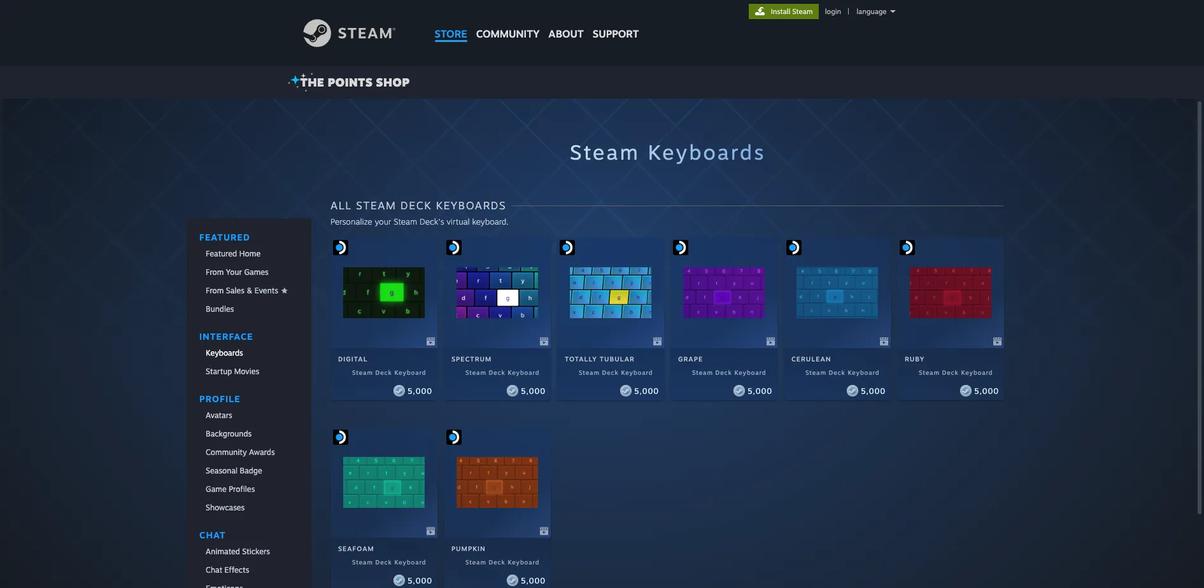 Task type: locate. For each thing, give the bounding box(es) containing it.
from
[[206, 268, 224, 277], [206, 286, 224, 296]]

install steam
[[771, 7, 813, 16]]

game profiles link
[[187, 481, 311, 498]]

keyboard for ruby
[[961, 369, 993, 376]]

install
[[771, 7, 791, 16]]

keyboards inside the all steam deck keyboards personalize your steam deck's virtual keyboard.
[[436, 199, 506, 212]]

steam deck keyboard for seafoam
[[352, 559, 426, 566]]

bundles link
[[187, 301, 311, 318]]

from inside "from sales & events" link
[[206, 286, 224, 296]]

0 vertical spatial keyboards
[[648, 139, 766, 165]]

deck for seafoam
[[376, 559, 392, 566]]

chat effects
[[206, 566, 249, 575]]

your
[[226, 268, 242, 277]]

tubular
[[600, 355, 635, 363]]

bundles
[[206, 304, 234, 314]]

backgrounds link
[[187, 425, 311, 443]]

store link
[[430, 0, 472, 46]]

steam deck keyboard down 'digital'
[[352, 369, 426, 376]]

avatars
[[206, 411, 232, 420]]

steam deck keyboard for pumpkin
[[466, 559, 540, 566]]

deck's
[[420, 217, 444, 227]]

steam deck image
[[333, 240, 348, 255], [446, 240, 462, 255], [560, 240, 575, 255], [673, 240, 688, 255], [787, 240, 802, 255], [900, 240, 915, 255], [446, 430, 462, 445]]

steam deck keyboard down cerulean
[[806, 369, 880, 376]]

support link
[[588, 0, 644, 43]]

steam keyboards
[[570, 139, 766, 165]]

deck for grape
[[716, 369, 732, 376]]

from for from sales & events
[[206, 286, 224, 296]]

animated
[[206, 547, 240, 557]]

digital
[[338, 355, 368, 363]]

steam deck keyboard down seafoam
[[352, 559, 426, 566]]

community awards link
[[187, 444, 311, 461]]

from inside from your games link
[[206, 268, 224, 277]]

grape
[[678, 355, 703, 363]]

steam deck keyboard for spectrum
[[466, 369, 540, 376]]

steam deck keyboard down ruby
[[919, 369, 993, 376]]

all
[[330, 199, 352, 212]]

5,000
[[408, 386, 432, 396], [521, 386, 546, 396], [634, 386, 659, 396], [748, 386, 773, 396], [861, 386, 886, 396], [974, 386, 999, 396], [408, 576, 432, 586], [521, 576, 546, 586]]

startup movies link
[[187, 363, 311, 380]]

the
[[300, 75, 325, 89]]

deck for cerulean
[[829, 369, 846, 376]]

showcases
[[206, 503, 245, 513]]

1 from from the top
[[206, 268, 224, 277]]

from up bundles
[[206, 286, 224, 296]]

deck for ruby
[[942, 369, 959, 376]]

store
[[435, 27, 467, 40]]

showcases link
[[187, 499, 311, 517]]

totally
[[565, 355, 597, 363]]

steam deck image for totally tubular
[[560, 240, 575, 255]]

login link
[[823, 7, 844, 16]]

badge
[[240, 466, 262, 476]]

steam
[[793, 7, 813, 16], [570, 139, 640, 165], [356, 199, 397, 212], [394, 217, 417, 227], [352, 369, 373, 376], [466, 369, 487, 376], [579, 369, 600, 376], [692, 369, 713, 376], [806, 369, 827, 376], [919, 369, 940, 376], [352, 559, 373, 566], [466, 559, 487, 566]]

1 horizontal spatial keyboards
[[436, 199, 506, 212]]

deck
[[401, 199, 432, 212], [376, 369, 392, 376], [489, 369, 506, 376], [602, 369, 619, 376], [716, 369, 732, 376], [829, 369, 846, 376], [942, 369, 959, 376], [376, 559, 392, 566], [489, 559, 506, 566]]

5,000 for cerulean
[[861, 386, 886, 396]]

backgrounds
[[206, 429, 252, 439]]

pumpkin
[[452, 545, 486, 553]]

featured
[[206, 249, 237, 259]]

keyboard
[[395, 369, 426, 376], [508, 369, 540, 376], [621, 369, 653, 376], [735, 369, 767, 376], [848, 369, 880, 376], [961, 369, 993, 376], [395, 559, 426, 566], [508, 559, 540, 566]]

2 horizontal spatial keyboards
[[648, 139, 766, 165]]

the points shop
[[300, 75, 410, 89]]

steam deck keyboard for grape
[[692, 369, 767, 376]]

seasonal badge
[[206, 466, 262, 476]]

about
[[549, 27, 584, 40]]

support
[[593, 27, 639, 40]]

steam deck image for digital
[[333, 240, 348, 255]]

keyboard for pumpkin
[[508, 559, 540, 566]]

steam deck keyboard
[[352, 369, 426, 376], [466, 369, 540, 376], [579, 369, 653, 376], [692, 369, 767, 376], [806, 369, 880, 376], [919, 369, 993, 376], [352, 559, 426, 566], [466, 559, 540, 566]]

0 vertical spatial from
[[206, 268, 224, 277]]

steam deck keyboard down spectrum
[[466, 369, 540, 376]]

cerulean
[[792, 355, 832, 363]]

stickers
[[242, 547, 270, 557]]

5,000 for pumpkin
[[521, 576, 546, 586]]

2 from from the top
[[206, 286, 224, 296]]

5,000 for ruby
[[974, 386, 999, 396]]

1 vertical spatial from
[[206, 286, 224, 296]]

5,000 for spectrum
[[521, 386, 546, 396]]

keyboard for cerulean
[[848, 369, 880, 376]]

steam deck keyboard down pumpkin
[[466, 559, 540, 566]]

keyboard.
[[472, 217, 509, 227]]

keyboards
[[648, 139, 766, 165], [436, 199, 506, 212], [206, 348, 243, 358]]

steam deck keyboard down tubular
[[579, 369, 653, 376]]

steam deck keyboard down grape
[[692, 369, 767, 376]]

deck for digital
[[376, 369, 392, 376]]

seasonal
[[206, 466, 238, 476]]

chat effects link
[[187, 562, 311, 579]]

shop
[[376, 75, 410, 89]]

from sales & events
[[206, 286, 278, 296]]

your
[[375, 217, 391, 227]]

seafoam
[[338, 545, 374, 553]]

1 vertical spatial keyboards
[[436, 199, 506, 212]]

steam deck keyboard for totally tubular
[[579, 369, 653, 376]]

virtual
[[447, 217, 470, 227]]

from left your
[[206, 268, 224, 277]]

the points shop link
[[288, 72, 415, 92]]

2 vertical spatial keyboards
[[206, 348, 243, 358]]

steam deck image for pumpkin
[[446, 430, 462, 445]]



Task type: describe. For each thing, give the bounding box(es) containing it.
awards
[[249, 448, 275, 457]]

animated stickers
[[206, 547, 270, 557]]

about link
[[544, 0, 588, 43]]

|
[[848, 7, 850, 16]]

keyboards link
[[187, 345, 311, 362]]

games
[[244, 268, 269, 277]]

deck inside the all steam deck keyboards personalize your steam deck's virtual keyboard.
[[401, 199, 432, 212]]

keyboard for grape
[[735, 369, 767, 376]]

events
[[255, 286, 278, 296]]

keyboard for digital
[[395, 369, 426, 376]]

steam deck image for spectrum
[[446, 240, 462, 255]]

keyboard for seafoam
[[395, 559, 426, 566]]

community awards
[[206, 448, 275, 457]]

steam deck keyboard for cerulean
[[806, 369, 880, 376]]

deck for spectrum
[[489, 369, 506, 376]]

keyboard for spectrum
[[508, 369, 540, 376]]

&
[[247, 286, 252, 296]]

game
[[206, 485, 227, 494]]

login | language
[[825, 7, 887, 16]]

steam deck image
[[333, 430, 348, 445]]

avatars link
[[187, 407, 311, 424]]

steam deck image for grape
[[673, 240, 688, 255]]

from for from your games
[[206, 268, 224, 277]]

from your games link
[[187, 264, 311, 281]]

from sales & events link
[[187, 282, 311, 299]]

startup
[[206, 367, 232, 376]]

install steam link
[[749, 4, 819, 19]]

spectrum
[[452, 355, 492, 363]]

steam deck keyboard for digital
[[352, 369, 426, 376]]

language
[[857, 7, 887, 16]]

login
[[825, 7, 841, 16]]

5,000 for seafoam
[[408, 576, 432, 586]]

home
[[239, 249, 261, 259]]

personalize
[[330, 217, 372, 227]]

points
[[328, 75, 373, 89]]

ruby
[[905, 355, 925, 363]]

steam deck image for cerulean
[[787, 240, 802, 255]]

keyboard for totally tubular
[[621, 369, 653, 376]]

movies
[[234, 367, 259, 376]]

5,000 for totally tubular
[[634, 386, 659, 396]]

community link
[[472, 0, 544, 46]]

deck for totally tubular
[[602, 369, 619, 376]]

totally tubular
[[565, 355, 635, 363]]

5,000 for digital
[[408, 386, 432, 396]]

effects
[[225, 566, 249, 575]]

featured home link
[[187, 245, 311, 262]]

game profiles
[[206, 485, 255, 494]]

5,000 for grape
[[748, 386, 773, 396]]

steam deck keyboard for ruby
[[919, 369, 993, 376]]

all steam deck keyboards personalize your steam deck's virtual keyboard.
[[330, 199, 509, 227]]

community
[[206, 448, 247, 457]]

seasonal badge link
[[187, 462, 311, 480]]

0 horizontal spatial keyboards
[[206, 348, 243, 358]]

featured home
[[206, 249, 261, 259]]

chat
[[206, 566, 222, 575]]

steam deck image for ruby
[[900, 240, 915, 255]]

profiles
[[229, 485, 255, 494]]

sales
[[226, 286, 245, 296]]

startup movies
[[206, 367, 259, 376]]

deck for pumpkin
[[489, 559, 506, 566]]

from your games
[[206, 268, 269, 277]]

animated stickers link
[[187, 543, 311, 561]]

community
[[476, 27, 540, 40]]



Task type: vqa. For each thing, say whether or not it's contained in the screenshot.
"Core" within Requires A 64-Bit Processor And Operating System Os *: Windows 7/8/10 64 Bit Processor: 3.0 Ghz Intel Core I5 Or Amd Fx Memory: 8 Gb Ram
no



